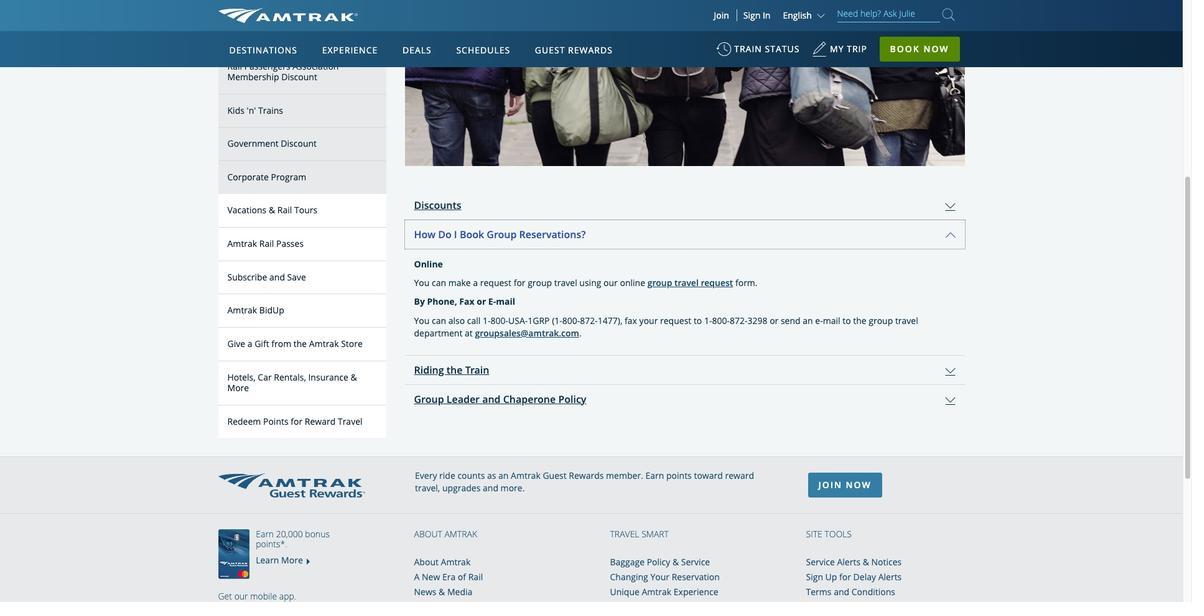 Task type: describe. For each thing, give the bounding box(es) containing it.
rail left the passes
[[259, 238, 274, 249]]

and inside every ride counts as an amtrak guest rewards member. earn points toward reward travel, upgrades and more.
[[483, 483, 499, 494]]

english button
[[783, 9, 828, 21]]

amtrak down vacations
[[228, 238, 257, 249]]

changing your reservation link
[[610, 572, 720, 584]]

request
[[572, 40, 619, 52]]

mail inside you can also call 1-800-usa-1grp (1-800-872-1477), fax your request to 1-800-872-3298 or send an e-mail to the group travel department at
[[823, 315, 841, 327]]

corporate program
[[228, 171, 306, 183]]

terms and conditions link
[[806, 587, 896, 599]]

redeem
[[228, 416, 261, 427]]

earn inside earn 20,000 bonus points*. learn more
[[256, 529, 274, 541]]

schedules
[[457, 44, 511, 56]]

discounts
[[414, 199, 462, 213]]

rentals,
[[274, 372, 306, 383]]

gift
[[255, 338, 269, 350]]

(1-
[[552, 315, 563, 327]]

join for join
[[714, 9, 730, 21]]

train
[[735, 43, 763, 55]]

about for about amtrak a new era of rail news & media
[[414, 557, 439, 569]]

reservations?
[[520, 228, 586, 242]]

regions map image
[[265, 104, 563, 278]]

service alerts & notices link
[[806, 557, 902, 569]]

vacations & rail tours
[[228, 204, 318, 216]]

group inside button
[[487, 228, 517, 242]]

government
[[228, 138, 279, 150]]

discount inside "rail passengers association membership discount"
[[282, 71, 317, 83]]

travel smart
[[610, 529, 669, 541]]

you for you can make a request for group travel using our online group travel request form.
[[414, 277, 430, 289]]

e-
[[489, 296, 496, 308]]

redeem points for reward travel link
[[218, 406, 386, 438]]

application containing discounts
[[405, 191, 965, 414]]

kids 'n' trains
[[228, 104, 283, 116]]

counts
[[458, 470, 485, 482]]

1 horizontal spatial a
[[473, 277, 478, 289]]

by phone, fax or e-mail
[[414, 296, 515, 308]]

experience inside popup button
[[322, 44, 378, 56]]

baggage policy & service changing your reservation unique amtrak experience
[[610, 557, 720, 599]]

make
[[447, 40, 476, 52]]

service inside service alerts & notices sign up for delay alerts terms and conditions
[[806, 557, 835, 569]]

1 horizontal spatial travel
[[675, 277, 699, 289]]

changing
[[610, 572, 649, 584]]

hotels,
[[228, 372, 256, 383]]

banner containing join
[[0, 0, 1183, 287]]

0 vertical spatial alerts
[[838, 557, 861, 569]]

you can make a request for group travel using our online group travel request form. element
[[405, 274, 965, 292]]

car
[[258, 372, 272, 383]]

from
[[272, 338, 291, 350]]

1477),
[[598, 315, 623, 327]]

group leader and chaperone policy
[[414, 393, 587, 406]]

media
[[448, 587, 473, 599]]

you can also call 1-800-usa-1grp (1-800-872-1477), fax your request to 1-800-872-3298 or send an e-mail to the group travel department at groupsales@amtrak.com. element
[[405, 315, 965, 342]]

schedules link
[[452, 31, 516, 67]]

discounts button
[[405, 191, 965, 220]]

amtrak bidup
[[228, 305, 284, 316]]

points
[[263, 416, 289, 427]]

sign in
[[744, 9, 771, 21]]

experience button
[[317, 33, 383, 68]]

a for make a group travel request
[[479, 40, 486, 52]]

for inside you can make a request for group travel using our online group travel request form. element
[[514, 277, 526, 289]]

amtrak guest rewards preferred mastercard image
[[218, 530, 256, 580]]

group inside you can also call 1-800-usa-1grp (1-800-872-1477), fax your request to 1-800-872-3298 or send an e-mail to the group travel department at
[[869, 315, 893, 327]]

fax
[[460, 296, 475, 308]]

amtrak rail passes
[[228, 238, 304, 249]]

store
[[341, 338, 363, 350]]

new
[[422, 572, 440, 584]]

train
[[465, 363, 490, 377]]

reward
[[726, 470, 754, 482]]

baggage
[[610, 557, 645, 569]]

amtrak inside every ride counts as an amtrak guest rewards member. earn points toward reward travel, upgrades and more.
[[511, 470, 541, 482]]

i
[[454, 228, 457, 242]]

'n'
[[247, 104, 256, 116]]

destinations button
[[224, 33, 303, 68]]

by
[[414, 296, 425, 308]]

deals
[[403, 44, 432, 56]]

as
[[487, 470, 496, 482]]

group leader and chaperone policy button
[[405, 385, 965, 414]]

request inside you can also call 1-800-usa-1grp (1-800-872-1477), fax your request to 1-800-872-3298 or send an e-mail to the group travel department at
[[661, 315, 692, 327]]

0 vertical spatial or
[[477, 296, 486, 308]]

corporate program link
[[218, 161, 386, 194]]

guest rewards
[[535, 44, 613, 56]]

the inside you can also call 1-800-usa-1grp (1-800-872-1477), fax your request to 1-800-872-3298 or send an e-mail to the group travel department at
[[854, 315, 867, 327]]

join now link
[[808, 473, 883, 498]]

make a group travel request
[[447, 40, 619, 52]]

terms
[[806, 587, 832, 599]]

you for you can also call 1-800-usa-1grp (1-800-872-1477), fax your request to 1-800-872-3298 or send an e-mail to the group travel department at
[[414, 315, 430, 327]]

hotels, car rentals, insurance & more
[[228, 372, 357, 394]]

& inside service alerts & notices sign up for delay alerts terms and conditions
[[863, 557, 870, 569]]

amtrak guest rewards image
[[218, 474, 365, 498]]

travel,
[[415, 483, 440, 494]]

travel inside you can also call 1-800-usa-1grp (1-800-872-1477), fax your request to 1-800-872-3298 or send an e-mail to the group travel department at
[[896, 315, 919, 327]]

send
[[781, 315, 801, 327]]

or inside you can also call 1-800-usa-1grp (1-800-872-1477), fax your request to 1-800-872-3298 or send an e-mail to the group travel department at
[[770, 315, 779, 327]]

1grp
[[528, 315, 550, 327]]

points*.
[[256, 539, 287, 551]]

and inside "secondary" "navigation"
[[270, 271, 285, 283]]

1 to from the left
[[694, 315, 702, 327]]

using
[[580, 277, 602, 289]]

footer containing every ride counts as an amtrak guest rewards member. earn points toward reward travel, upgrades and more.
[[0, 457, 1183, 603]]

Please enter your search item search field
[[838, 6, 940, 22]]

amtrak bidup link
[[218, 295, 386, 328]]

about amtrak a new era of rail news & media
[[414, 557, 483, 599]]

kids 'n' trains link
[[218, 94, 386, 128]]

riding
[[414, 363, 444, 377]]

amtrak rail passes link
[[218, 228, 386, 261]]

more.
[[501, 483, 525, 494]]

the inside the riding the train button
[[447, 363, 463, 377]]

1 1- from the left
[[483, 315, 491, 327]]

& inside the baggage policy & service changing your reservation unique amtrak experience
[[673, 557, 679, 569]]

sign inside service alerts & notices sign up for delay alerts terms and conditions
[[806, 572, 824, 584]]

about amtrak link
[[414, 557, 471, 569]]

give
[[228, 338, 245, 350]]

how do i book group reservations? button
[[405, 221, 965, 249]]

points
[[667, 470, 692, 482]]

a
[[414, 572, 420, 584]]

an inside you can also call 1-800-usa-1grp (1-800-872-1477), fax your request to 1-800-872-3298 or send an e-mail to the group travel department at
[[803, 315, 813, 327]]

membership
[[228, 71, 279, 83]]

online
[[414, 259, 443, 270]]

earn inside every ride counts as an amtrak guest rewards member. earn points toward reward travel, upgrades and more.
[[646, 470, 664, 482]]

and inside button
[[483, 393, 501, 406]]

2 872- from the left
[[730, 315, 748, 327]]

rail passengers association membership discount
[[228, 60, 339, 83]]

how
[[414, 228, 436, 242]]

subscribe and save link
[[218, 261, 386, 295]]

give a gift from the amtrak store
[[228, 338, 363, 350]]

unique
[[610, 587, 640, 599]]

unique amtrak experience link
[[610, 587, 719, 599]]

1 vertical spatial alerts
[[879, 572, 902, 584]]

also
[[449, 315, 465, 327]]

& inside hotels, car rentals, insurance & more
[[351, 372, 357, 383]]

more for earn
[[281, 554, 303, 566]]



Task type: vqa. For each thing, say whether or not it's contained in the screenshot.


Task type: locate. For each thing, give the bounding box(es) containing it.
you down by
[[414, 315, 430, 327]]

passengers
[[244, 60, 290, 72]]

subscribe and save
[[228, 271, 306, 283]]

service up reservation
[[682, 557, 710, 569]]

your
[[651, 572, 670, 584]]

more
[[228, 382, 249, 394], [281, 554, 303, 566]]

subscribe
[[228, 271, 267, 283]]

my
[[830, 43, 844, 55]]

discount down kids 'n' trains link
[[281, 138, 317, 150]]

1 service from the left
[[682, 557, 710, 569]]

experience up association at left
[[322, 44, 378, 56]]

groupsales@amtrak.com .
[[475, 327, 582, 339]]

group right online
[[648, 277, 673, 289]]

more left car
[[228, 382, 249, 394]]

discount up kids 'n' trains link
[[282, 71, 317, 83]]

1 horizontal spatial 800-
[[563, 315, 580, 327]]

800- up .
[[563, 315, 580, 327]]

form.
[[736, 277, 758, 289]]

2 horizontal spatial travel
[[896, 315, 919, 327]]

0 vertical spatial mail
[[496, 296, 515, 308]]

3 800- from the left
[[712, 315, 730, 327]]

amtrak left bidup
[[228, 305, 257, 316]]

1 horizontal spatial earn
[[646, 470, 664, 482]]

20,000
[[276, 529, 303, 541]]

discount
[[282, 71, 317, 83], [281, 138, 317, 150]]

2 can from the top
[[432, 315, 446, 327]]

0 horizontal spatial join
[[714, 9, 730, 21]]

every ride counts as an amtrak guest rewards member. earn points toward reward travel, upgrades and more.
[[415, 470, 754, 494]]

about for about amtrak
[[414, 529, 442, 541]]

site tools
[[806, 529, 852, 541]]

1 horizontal spatial experience
[[674, 587, 719, 599]]

1 horizontal spatial for
[[514, 277, 526, 289]]

can inside you can also call 1-800-usa-1grp (1-800-872-1477), fax your request to 1-800-872-3298 or send an e-mail to the group travel department at
[[432, 315, 446, 327]]

riding the train
[[414, 363, 490, 377]]

mail
[[496, 296, 515, 308], [823, 315, 841, 327]]

0 horizontal spatial policy
[[559, 393, 587, 406]]

amtrak inside the baggage policy & service changing your reservation unique amtrak experience
[[642, 587, 672, 599]]

872-
[[580, 315, 598, 327], [730, 315, 748, 327]]

more for hotels,
[[228, 382, 249, 394]]

guest
[[535, 44, 566, 56], [543, 470, 567, 482]]

0 horizontal spatial 872-
[[580, 315, 598, 327]]

2 you from the top
[[414, 315, 430, 327]]

1 vertical spatial or
[[770, 315, 779, 327]]

0 vertical spatial you
[[414, 277, 430, 289]]

policy right chaperone
[[559, 393, 587, 406]]

0 vertical spatial guest
[[535, 44, 566, 56]]

2 1- from the left
[[705, 315, 712, 327]]

you can also call 1-800-usa-1grp (1-800-872-1477), fax your request to 1-800-872-3298 or send an e-mail to the group travel department at
[[414, 315, 919, 339]]

english
[[783, 9, 812, 21]]

0 horizontal spatial earn
[[256, 529, 274, 541]]

can for make
[[432, 277, 446, 289]]

for
[[514, 277, 526, 289], [291, 416, 303, 427], [840, 572, 852, 584]]

groupsales@amtrak.com
[[475, 327, 580, 339]]

policy inside the baggage policy & service changing your reservation unique amtrak experience
[[647, 557, 671, 569]]

& right insurance
[[351, 372, 357, 383]]

amtrak left store in the bottom left of the page
[[309, 338, 339, 350]]

0 horizontal spatial travel
[[338, 416, 363, 427]]

0 vertical spatial sign
[[744, 9, 761, 21]]

conditions
[[852, 587, 896, 599]]

your
[[640, 315, 658, 327]]

800- down e-
[[491, 315, 509, 327]]

0 vertical spatial more
[[228, 382, 249, 394]]

hotels, car rentals, insurance & more link
[[218, 362, 386, 406]]

can inside you can make a request for group travel using our online group travel request form. element
[[432, 277, 446, 289]]

2 horizontal spatial 800-
[[712, 315, 730, 327]]

earn 20,000 bonus points*. learn more
[[256, 529, 330, 566]]

1 vertical spatial policy
[[647, 557, 671, 569]]

about inside about amtrak a new era of rail news & media
[[414, 557, 439, 569]]

1 vertical spatial mail
[[823, 315, 841, 327]]

ride
[[440, 470, 456, 482]]

2 about from the top
[[414, 557, 439, 569]]

1 horizontal spatial join
[[819, 480, 843, 491]]

2 vertical spatial the
[[447, 363, 463, 377]]

you up by
[[414, 277, 430, 289]]

the right from
[[294, 338, 307, 350]]

1 horizontal spatial or
[[770, 315, 779, 327]]

earn
[[646, 470, 664, 482], [256, 529, 274, 541]]

0 vertical spatial can
[[432, 277, 446, 289]]

rail inside "rail passengers association membership discount"
[[228, 60, 242, 72]]

to right e-
[[843, 315, 851, 327]]

1 vertical spatial earn
[[256, 529, 274, 541]]

1 horizontal spatial more
[[281, 554, 303, 566]]

1 vertical spatial can
[[432, 315, 446, 327]]

2 horizontal spatial the
[[854, 315, 867, 327]]

1 horizontal spatial service
[[806, 557, 835, 569]]

request up e-
[[480, 277, 512, 289]]

can up department
[[432, 315, 446, 327]]

footer
[[0, 457, 1183, 603]]

1 vertical spatial a
[[473, 277, 478, 289]]

0 vertical spatial for
[[514, 277, 526, 289]]

an
[[803, 315, 813, 327], [499, 470, 509, 482]]

2 horizontal spatial request
[[701, 277, 734, 289]]

member.
[[606, 470, 644, 482]]

policy inside button
[[559, 393, 587, 406]]

request
[[480, 277, 512, 289], [701, 277, 734, 289], [661, 315, 692, 327]]

1 vertical spatial experience
[[674, 587, 719, 599]]

2 horizontal spatial group
[[869, 315, 893, 327]]

mail right send
[[823, 315, 841, 327]]

group right make
[[490, 40, 527, 52]]

tools
[[825, 529, 852, 541]]

0 vertical spatial rewards
[[568, 44, 613, 56]]

join left sign in button in the top right of the page
[[714, 9, 730, 21]]

the left train at bottom
[[447, 363, 463, 377]]

2 horizontal spatial for
[[840, 572, 852, 584]]

join for join now
[[819, 480, 843, 491]]

0 horizontal spatial for
[[291, 416, 303, 427]]

0 horizontal spatial 800-
[[491, 315, 509, 327]]

1 horizontal spatial mail
[[823, 315, 841, 327]]

amtrak inside about amtrak a new era of rail news & media
[[441, 557, 471, 569]]

group up 1grp
[[528, 277, 552, 289]]

0 horizontal spatial 1-
[[483, 315, 491, 327]]

can for also
[[432, 315, 446, 327]]

&
[[269, 204, 275, 216], [351, 372, 357, 383], [673, 557, 679, 569], [863, 557, 870, 569], [439, 587, 445, 599]]

& inside about amtrak a new era of rail news & media
[[439, 587, 445, 599]]

1 vertical spatial travel
[[338, 416, 363, 427]]

2 vertical spatial a
[[248, 338, 252, 350]]

for inside service alerts & notices sign up for delay alerts terms and conditions
[[840, 572, 852, 584]]

1- right call
[[483, 315, 491, 327]]

2 horizontal spatial a
[[479, 40, 486, 52]]

the inside give a gift from the amtrak store link
[[294, 338, 307, 350]]

tours
[[294, 204, 318, 216]]

notices
[[872, 557, 902, 569]]

or
[[477, 296, 486, 308], [770, 315, 779, 327]]

1 horizontal spatial policy
[[647, 557, 671, 569]]

train status
[[735, 43, 800, 55]]

0 vertical spatial group
[[490, 40, 527, 52]]

travel left request
[[530, 40, 569, 52]]

or left e-
[[477, 296, 486, 308]]

travel inside make a group travel request link
[[530, 40, 569, 52]]

0 vertical spatial policy
[[559, 393, 587, 406]]

insurance
[[308, 372, 349, 383]]

0 vertical spatial join
[[714, 9, 730, 21]]

or left send
[[770, 315, 779, 327]]

in
[[763, 9, 771, 21]]

1 vertical spatial an
[[499, 470, 509, 482]]

1 vertical spatial group
[[487, 228, 517, 242]]

and left save
[[270, 271, 285, 283]]

more right learn on the bottom of the page
[[281, 554, 303, 566]]

can
[[432, 277, 446, 289], [432, 315, 446, 327]]

0 vertical spatial experience
[[322, 44, 378, 56]]

amtrak image
[[218, 8, 358, 23]]

and down up
[[834, 587, 850, 599]]

era
[[443, 572, 456, 584]]

1 vertical spatial you
[[414, 315, 430, 327]]

about amtrak
[[414, 529, 478, 541]]

for inside redeem points for reward travel link
[[291, 416, 303, 427]]

1 872- from the left
[[580, 315, 598, 327]]

1 about from the top
[[414, 529, 442, 541]]

kids
[[228, 104, 245, 116]]

1 horizontal spatial an
[[803, 315, 813, 327]]

rail left passengers
[[228, 60, 242, 72]]

mail up usa-
[[496, 296, 515, 308]]

travel right reward
[[338, 416, 363, 427]]

& inside vacations & rail tours link
[[269, 204, 275, 216]]

1 horizontal spatial the
[[447, 363, 463, 377]]

alerts down notices on the bottom of the page
[[879, 572, 902, 584]]

give a gift from the amtrak store link
[[218, 328, 386, 362]]

more inside earn 20,000 bonus points*. learn more
[[281, 554, 303, 566]]

about up new
[[414, 557, 439, 569]]

2 800- from the left
[[563, 315, 580, 327]]

amtrak up about amtrak link
[[445, 529, 478, 541]]

to down group travel request link
[[694, 315, 702, 327]]

1 800- from the left
[[491, 315, 509, 327]]

1 horizontal spatial request
[[661, 315, 692, 327]]

and
[[270, 271, 285, 283], [483, 393, 501, 406], [483, 483, 499, 494], [834, 587, 850, 599]]

0 horizontal spatial a
[[248, 338, 252, 350]]

can up phone,
[[432, 277, 446, 289]]

news & media link
[[414, 587, 473, 599]]

1 vertical spatial guest
[[543, 470, 567, 482]]

0 horizontal spatial to
[[694, 315, 702, 327]]

group down riding
[[414, 393, 444, 406]]

1 vertical spatial more
[[281, 554, 303, 566]]

2 to from the left
[[843, 315, 851, 327]]

service inside the baggage policy & service changing your reservation unique amtrak experience
[[682, 557, 710, 569]]

for right the points
[[291, 416, 303, 427]]

rail left tours
[[278, 204, 292, 216]]

sign left "in"
[[744, 9, 761, 21]]

1 vertical spatial the
[[294, 338, 307, 350]]

to
[[694, 315, 702, 327], [843, 315, 851, 327]]

search icon image
[[943, 6, 955, 23]]

& right vacations
[[269, 204, 275, 216]]

amtrak up the more. in the bottom left of the page
[[511, 470, 541, 482]]

0 vertical spatial an
[[803, 315, 813, 327]]

1 horizontal spatial 1-
[[705, 315, 712, 327]]

& down 'a new era of rail' link
[[439, 587, 445, 599]]

1 horizontal spatial sign
[[806, 572, 824, 584]]

0 horizontal spatial more
[[228, 382, 249, 394]]

a right make
[[479, 40, 486, 52]]

1 horizontal spatial travel
[[530, 40, 569, 52]]

1 vertical spatial rewards
[[569, 470, 604, 482]]

the right e-
[[854, 315, 867, 327]]

for up usa-
[[514, 277, 526, 289]]

join now
[[819, 480, 872, 491]]

1 horizontal spatial to
[[843, 315, 851, 327]]

0 vertical spatial a
[[479, 40, 486, 52]]

application
[[265, 104, 563, 278], [405, 191, 965, 414]]

& up the delay
[[863, 557, 870, 569]]

experience inside the baggage policy & service changing your reservation unique amtrak experience
[[674, 587, 719, 599]]

and down as
[[483, 483, 499, 494]]

0 horizontal spatial travel
[[555, 277, 578, 289]]

toward
[[694, 470, 723, 482]]

alerts up the 'sign up for delay alerts' link
[[838, 557, 861, 569]]

a new era of rail link
[[414, 572, 483, 584]]

a inside "navigation"
[[248, 338, 252, 350]]

1 horizontal spatial alerts
[[879, 572, 902, 584]]

a right "make"
[[473, 277, 478, 289]]

800- left 3298 at the bottom of page
[[712, 315, 730, 327]]

call
[[467, 315, 481, 327]]

0 vertical spatial travel
[[530, 40, 569, 52]]

rewards inside every ride counts as an amtrak guest rewards member. earn points toward reward travel, upgrades and more.
[[569, 470, 604, 482]]

1-
[[483, 315, 491, 327], [705, 315, 712, 327]]

online
[[620, 277, 646, 289]]

1 horizontal spatial 872-
[[730, 315, 748, 327]]

rewards inside popup button
[[568, 44, 613, 56]]

guest inside popup button
[[535, 44, 566, 56]]

sign up for delay alerts link
[[806, 572, 902, 584]]

policy
[[559, 393, 587, 406], [647, 557, 671, 569]]

policy up your
[[647, 557, 671, 569]]

you inside you can also call 1-800-usa-1grp (1-800-872-1477), fax your request to 1-800-872-3298 or send an e-mail to the group travel department at
[[414, 315, 430, 327]]

0 horizontal spatial service
[[682, 557, 710, 569]]

group
[[528, 277, 552, 289], [648, 277, 673, 289], [869, 315, 893, 327]]

an right as
[[499, 470, 509, 482]]

1 you from the top
[[414, 277, 430, 289]]

travel inside footer
[[610, 529, 640, 541]]

earn left points on the bottom of page
[[646, 470, 664, 482]]

news
[[414, 587, 437, 599]]

reward
[[305, 416, 336, 427]]

book now button
[[880, 37, 960, 62]]

an left e-
[[803, 315, 813, 327]]

0 horizontal spatial an
[[499, 470, 509, 482]]

2 vertical spatial travel
[[610, 529, 640, 541]]

1 horizontal spatial group
[[648, 277, 673, 289]]

a left gift
[[248, 338, 252, 350]]

service
[[682, 557, 710, 569], [806, 557, 835, 569]]

0 horizontal spatial the
[[294, 338, 307, 350]]

travel inside redeem points for reward travel link
[[338, 416, 363, 427]]

guest inside every ride counts as an amtrak guest rewards member. earn points toward reward travel, upgrades and more.
[[543, 470, 567, 482]]

banner
[[0, 0, 1183, 287]]

of
[[458, 572, 466, 584]]

rail inside about amtrak a new era of rail news & media
[[469, 572, 483, 584]]

1 vertical spatial join
[[819, 480, 843, 491]]

fax
[[625, 315, 637, 327]]

group right e-
[[869, 315, 893, 327]]

secondary navigation
[[218, 0, 405, 438]]

2 vertical spatial for
[[840, 572, 852, 584]]

872- up .
[[580, 315, 598, 327]]

rail passengers association membership discount link
[[218, 50, 386, 94]]

about up about amtrak link
[[414, 529, 442, 541]]

0 horizontal spatial alerts
[[838, 557, 861, 569]]

join
[[714, 9, 730, 21], [819, 480, 843, 491]]

site
[[806, 529, 823, 541]]

travel
[[555, 277, 578, 289], [675, 277, 699, 289], [896, 315, 919, 327]]

0 vertical spatial discount
[[282, 71, 317, 83]]

up
[[826, 572, 838, 584]]

group right book
[[487, 228, 517, 242]]

sign up terms
[[806, 572, 824, 584]]

1 vertical spatial discount
[[281, 138, 317, 150]]

0 vertical spatial earn
[[646, 470, 664, 482]]

service up up
[[806, 557, 835, 569]]

for right up
[[840, 572, 852, 584]]

and inside service alerts & notices sign up for delay alerts terms and conditions
[[834, 587, 850, 599]]

1 vertical spatial sign
[[806, 572, 824, 584]]

0 horizontal spatial sign
[[744, 9, 761, 21]]

about
[[414, 529, 442, 541], [414, 557, 439, 569]]

0 vertical spatial the
[[854, 315, 867, 327]]

request left form.
[[701, 277, 734, 289]]

1 can from the top
[[432, 277, 446, 289]]

more inside hotels, car rentals, insurance & more
[[228, 382, 249, 394]]

2 horizontal spatial travel
[[610, 529, 640, 541]]

deals button
[[398, 33, 437, 68]]

0 horizontal spatial or
[[477, 296, 486, 308]]

book now
[[891, 43, 950, 55]]

earn left 20,000
[[256, 529, 274, 541]]

amtrak up of at the bottom left
[[441, 557, 471, 569]]

0 horizontal spatial experience
[[322, 44, 378, 56]]

0 horizontal spatial mail
[[496, 296, 515, 308]]

2 vertical spatial group
[[414, 393, 444, 406]]

alerts
[[838, 557, 861, 569], [879, 572, 902, 584]]

vacations & rail tours link
[[218, 194, 386, 228]]

1 vertical spatial about
[[414, 557, 439, 569]]

0 horizontal spatial group
[[528, 277, 552, 289]]

an inside every ride counts as an amtrak guest rewards member. earn points toward reward travel, upgrades and more.
[[499, 470, 509, 482]]

at
[[465, 327, 473, 339]]

passes
[[276, 238, 304, 249]]

rail right of at the bottom left
[[469, 572, 483, 584]]

2 service from the left
[[806, 557, 835, 569]]

1- down group travel request link
[[705, 315, 712, 327]]

a for give a gift from the amtrak store
[[248, 338, 252, 350]]

join left now
[[819, 480, 843, 491]]

request right your on the right bottom of page
[[661, 315, 692, 327]]

0 vertical spatial about
[[414, 529, 442, 541]]

group travel request link
[[648, 274, 734, 292]]

872- down form.
[[730, 315, 748, 327]]

travel up baggage
[[610, 529, 640, 541]]

0 horizontal spatial request
[[480, 277, 512, 289]]

and right leader
[[483, 393, 501, 406]]

group inside button
[[414, 393, 444, 406]]

guest rewards button
[[530, 33, 618, 68]]

& up changing your reservation link on the right of page
[[673, 557, 679, 569]]

experience down reservation
[[674, 587, 719, 599]]

a
[[479, 40, 486, 52], [473, 277, 478, 289], [248, 338, 252, 350]]

1 vertical spatial for
[[291, 416, 303, 427]]

800-
[[491, 315, 509, 327], [563, 315, 580, 327], [712, 315, 730, 327]]

amtrak down your
[[642, 587, 672, 599]]



